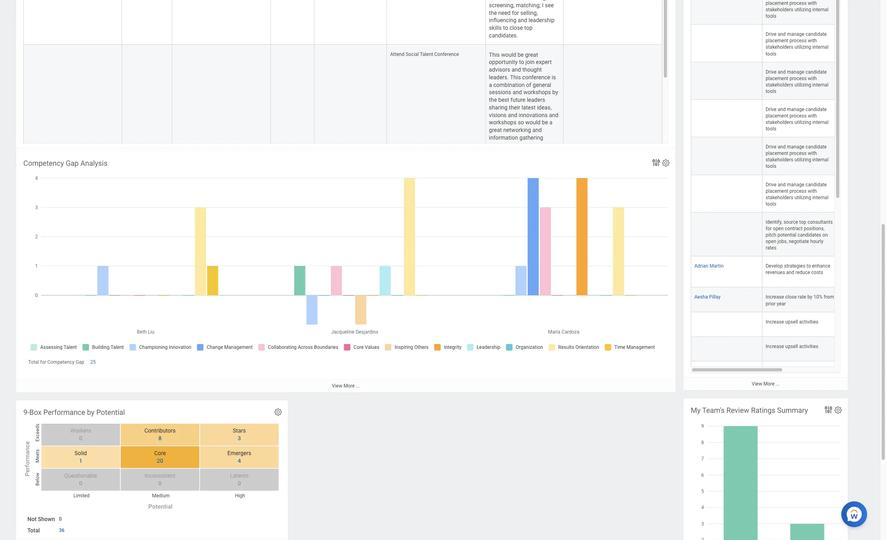 Task type: describe. For each thing, give the bounding box(es) containing it.
contributors 8
[[145, 428, 176, 442]]

increase close rate by 10% from prior year element
[[766, 293, 835, 307]]

0 vertical spatial performance
[[43, 408, 85, 417]]

stars 3
[[233, 428, 246, 442]]

total for competency gap
[[28, 360, 84, 365]]

stars
[[233, 428, 246, 434]]

0 vertical spatial gap
[[66, 159, 79, 168]]

0 vertical spatial competency
[[23, 159, 64, 168]]

5 drive and manage candidate placement process with stakeholders utilizing internal tools from the top
[[766, 182, 829, 207]]

leaders
[[527, 97, 546, 103]]

costs
[[812, 270, 824, 276]]

1 drive and manage candidate placement process with stakeholders utilizing internal tools element from the top
[[766, 0, 829, 19]]

placement for 2nd drive and manage candidate placement process with stakeholders utilizing internal tools element from the bottom of the the my team's goal review ratings element at the right of page
[[766, 151, 789, 156]]

utilizing for 6th drive and manage candidate placement process with stakeholders utilizing internal tools element
[[795, 195, 812, 201]]

4 candidate from the top
[[806, 144, 828, 150]]

their
[[509, 104, 521, 111]]

1 manage from the top
[[788, 32, 805, 37]]

configure and view chart data image for my team's review ratings summary
[[824, 405, 834, 415]]

2 manage from the top
[[788, 69, 805, 75]]

workers
[[70, 428, 91, 434]]

increase inside increase close rate by 10% from prior year
[[766, 295, 785, 300]]

pillay
[[710, 295, 721, 300]]

attend social talent conference
[[391, 51, 459, 57]]

aesha pillay link
[[695, 293, 721, 300]]

internal for 4th drive and manage candidate placement process with stakeholders utilizing internal tools element from the top
[[813, 120, 829, 125]]

3 tools from the top
[[766, 126, 777, 132]]

0 vertical spatial open
[[774, 226, 784, 232]]

thought
[[523, 67, 542, 73]]

configure and view chart data image for competency gap analysis
[[652, 158, 662, 168]]

talent
[[420, 51, 434, 57]]

3 drive and manage candidate placement process with stakeholders utilizing internal tools from the top
[[766, 107, 829, 132]]

from
[[825, 295, 835, 300]]

develop
[[766, 264, 784, 269]]

36 button
[[59, 528, 66, 534]]

5 drive and manage candidate placement process with stakeholders utilizing internal tools row from the top
[[691, 175, 887, 213]]

review
[[727, 406, 750, 415]]

adrian martin link
[[695, 262, 724, 269]]

1 horizontal spatial workshops
[[524, 89, 551, 96]]

total for total for competency gap
[[28, 360, 39, 365]]

social
[[406, 51, 419, 57]]

my team's goal review ratings element
[[684, 0, 887, 391]]

9-
[[23, 408, 29, 417]]

total for total
[[27, 528, 40, 534]]

opportunity
[[489, 59, 518, 65]]

5 candidate from the top
[[806, 182, 828, 188]]

emergers 4
[[228, 451, 252, 465]]

inconsistent 0
[[145, 473, 176, 487]]

1 button
[[74, 458, 84, 465]]

4 with from the top
[[809, 151, 818, 156]]

stakeholders for 4th drive and manage candidate placement process with stakeholders utilizing internal tools element from the top
[[766, 120, 794, 125]]

revenues
[[766, 270, 786, 276]]

of
[[527, 82, 532, 88]]

36
[[59, 528, 65, 534]]

identify,
[[766, 220, 783, 225]]

rate
[[799, 295, 807, 300]]

consultants
[[808, 220, 834, 225]]

gathering
[[520, 135, 544, 141]]

process for 3rd drive and manage candidate placement process with stakeholders utilizing internal tools element from the top
[[790, 76, 807, 81]]

2 drive and manage candidate placement process with stakeholders utilizing internal tools row from the top
[[691, 62, 887, 100]]

to inside "develop strategies to enhance revenues and reduce costs"
[[807, 264, 812, 269]]

internal for 2nd drive and manage candidate placement process with stakeholders utilizing internal tools element from the bottom of the the my team's goal review ratings element at the right of page
[[813, 157, 829, 163]]

best
[[499, 97, 510, 103]]

candidates
[[798, 233, 822, 238]]

1 vertical spatial would
[[526, 119, 541, 126]]

utilizing for 3rd drive and manage candidate placement process with stakeholders utilizing internal tools element from the top
[[795, 82, 812, 88]]

0 inside not shown 0
[[59, 517, 62, 523]]

questionable 0
[[64, 473, 97, 487]]

contract
[[786, 226, 803, 232]]

medium
[[152, 494, 170, 499]]

limited
[[74, 494, 90, 499]]

sharing
[[489, 104, 508, 111]]

3 with from the top
[[809, 113, 818, 119]]

box
[[29, 408, 42, 417]]

view more ... inside the competency gap analysis element
[[332, 384, 360, 389]]

2 drive and manage candidate placement process with stakeholders utilizing internal tools element from the top
[[766, 30, 829, 57]]

process for fifth drive and manage candidate placement process with stakeholders utilizing internal tools element from the bottom of the the my team's goal review ratings element at the right of page
[[790, 38, 807, 44]]

develop strategies to enhance revenues and reduce costs
[[766, 264, 831, 276]]

4 drive from the top
[[766, 144, 777, 150]]

adrian
[[695, 264, 709, 269]]

2 candidate from the top
[[806, 69, 828, 75]]

core 20
[[154, 451, 166, 465]]

latents
[[230, 473, 249, 480]]

1 horizontal spatial a
[[550, 119, 553, 126]]

strategies
[[785, 264, 806, 269]]

ratings
[[752, 406, 776, 415]]

rates
[[766, 245, 777, 251]]

pitch
[[766, 233, 777, 238]]

activities for first increase upsell activities row from the bottom's increase upsell activities element
[[800, 344, 819, 350]]

summary
[[778, 406, 809, 415]]

stakeholders for 3rd drive and manage candidate placement process with stakeholders utilizing internal tools element from the top
[[766, 82, 794, 88]]

workers 0
[[70, 428, 91, 442]]

9-box performance by potential
[[23, 408, 125, 417]]

3 drive and manage candidate placement process with stakeholders utilizing internal tools element from the top
[[766, 68, 829, 94]]

internal for 6th drive and manage candidate placement process with stakeholders utilizing internal tools element
[[813, 195, 829, 201]]

... inside the my team's goal review ratings element
[[777, 382, 780, 387]]

more inside the my team's goal review ratings element
[[764, 382, 775, 387]]

1 vertical spatial great
[[489, 127, 502, 133]]

my team's review ratings summary
[[691, 406, 809, 415]]

1
[[79, 458, 82, 465]]

3
[[238, 436, 241, 442]]

jobs,
[[778, 239, 788, 245]]

0 for workers 0
[[79, 436, 82, 442]]

0 horizontal spatial this
[[489, 51, 500, 58]]

view inside the competency gap analysis element
[[332, 384, 343, 389]]

placement for fifth drive and manage candidate placement process with stakeholders utilizing internal tools element from the bottom of the the my team's goal review ratings element at the right of page
[[766, 38, 789, 44]]

the
[[489, 97, 497, 103]]

inconsistent
[[145, 473, 176, 480]]

utilizing for 2nd drive and manage candidate placement process with stakeholders utilizing internal tools element from the bottom of the the my team's goal review ratings element at the right of page
[[795, 157, 812, 163]]

conference
[[435, 51, 459, 57]]

positions,
[[805, 226, 825, 232]]

2 drive from the top
[[766, 69, 777, 75]]

placement for 3rd drive and manage candidate placement process with stakeholders utilizing internal tools element from the top
[[766, 76, 789, 81]]

ideas,
[[538, 104, 552, 111]]

0 button for inconsistent 0
[[154, 480, 163, 488]]

increase upsell activities for first increase upsell activities row from the bottom's increase upsell activities element
[[766, 344, 819, 350]]

visions
[[489, 112, 507, 118]]

core
[[154, 451, 166, 457]]

advisors
[[489, 67, 511, 73]]

combination
[[494, 82, 525, 88]]

my team's performance element
[[16, 0, 676, 218]]

0 for inconsistent 0
[[159, 481, 162, 487]]

shown
[[38, 517, 55, 523]]

4 drive and manage candidate placement process with stakeholders utilizing internal tools row from the top
[[691, 137, 887, 175]]

expert
[[536, 59, 552, 65]]

1 vertical spatial competency
[[47, 360, 75, 365]]

... inside the competency gap analysis element
[[356, 384, 360, 389]]

increase close rate by 10% from prior year
[[766, 295, 835, 307]]

0 horizontal spatial be
[[518, 51, 524, 58]]

this would be great opportunity to join expert advisors and thought leaders. this conference is a combination of general sessions and workshops by the best future leaders sharing their latest ideas, visions and innovations and workshops so would be a great networking and information gathering opportunity. row
[[23, 45, 663, 154]]

6 drive and manage candidate placement process with stakeholders utilizing internal tools element from the top
[[766, 180, 829, 207]]

4 tools from the top
[[766, 164, 777, 169]]



Task type: locate. For each thing, give the bounding box(es) containing it.
be
[[518, 51, 524, 58], [542, 119, 549, 126]]

1 horizontal spatial to
[[807, 264, 812, 269]]

latents 0
[[230, 473, 249, 487]]

3 drive from the top
[[766, 107, 777, 112]]

a down ideas,
[[550, 119, 553, 126]]

open down pitch
[[766, 239, 777, 245]]

1 horizontal spatial for
[[766, 226, 773, 232]]

1 horizontal spatial would
[[526, 119, 541, 126]]

5 drive from the top
[[766, 182, 777, 188]]

1 drive and manage candidate placement process with stakeholders utilizing internal tools from the top
[[766, 32, 829, 57]]

2 increase upsell activities from the top
[[766, 344, 819, 350]]

information
[[489, 135, 519, 141]]

enhance
[[813, 264, 831, 269]]

3 stakeholders from the top
[[766, 120, 794, 125]]

leaders.
[[489, 74, 509, 81]]

upsell for increase upsell activities element associated with 2nd increase upsell activities row from the bottom of the the my team's goal review ratings element at the right of page
[[786, 319, 799, 325]]

4
[[238, 458, 241, 465]]

by
[[553, 89, 559, 96], [808, 295, 813, 300], [87, 408, 95, 417]]

1 stakeholders from the top
[[766, 45, 794, 50]]

be down innovations
[[542, 119, 549, 126]]

25 button
[[90, 359, 97, 366]]

my team's review ratings summary element
[[684, 399, 849, 541]]

0 vertical spatial to
[[520, 59, 525, 65]]

emergers
[[228, 451, 252, 457]]

3 manage from the top
[[788, 107, 805, 112]]

0 inside questionable 0
[[79, 481, 82, 487]]

0 horizontal spatial view
[[332, 384, 343, 389]]

upsell for first increase upsell activities row from the bottom's increase upsell activities element
[[786, 344, 799, 350]]

competency gap analysis element
[[16, 151, 676, 393]]

increase
[[766, 295, 785, 300], [766, 319, 785, 325], [766, 344, 785, 350]]

2 upsell from the top
[[786, 344, 799, 350]]

negotiate
[[790, 239, 810, 245]]

join
[[526, 59, 535, 65]]

sessions
[[489, 89, 512, 96]]

1 horizontal spatial view
[[753, 382, 763, 387]]

0 vertical spatial workshops
[[524, 89, 551, 96]]

0 vertical spatial potential
[[96, 408, 125, 417]]

0 vertical spatial great
[[526, 51, 539, 58]]

2 horizontal spatial by
[[808, 295, 813, 300]]

1 vertical spatial upsell
[[786, 344, 799, 350]]

4 drive and manage candidate placement process with stakeholders utilizing internal tools element from the top
[[766, 105, 829, 132]]

0 button for questionable 0
[[74, 480, 84, 488]]

0 horizontal spatial view more ...
[[332, 384, 360, 389]]

internal for 3rd drive and manage candidate placement process with stakeholders utilizing internal tools element from the top
[[813, 82, 829, 88]]

increase upsell activities row
[[691, 313, 887, 337], [691, 337, 887, 362]]

1 vertical spatial a
[[550, 119, 553, 126]]

this would be great opportunity to join expert advisors and thought leaders. this conference is a combination of general sessions and workshops by the best future leaders sharing their latest ideas, visions and innovations and workshops so would be a great networking and information gathering opportunity.
[[489, 51, 560, 149]]

1 increase upsell activities element from the top
[[766, 318, 819, 325]]

0 horizontal spatial a
[[489, 82, 493, 88]]

this up combination
[[511, 74, 521, 81]]

2 utilizing from the top
[[795, 82, 812, 88]]

1 vertical spatial open
[[766, 239, 777, 245]]

0 vertical spatial upsell
[[786, 319, 799, 325]]

configure and view chart data image inside "my team's review ratings summary" element
[[824, 405, 834, 415]]

by inside increase close rate by 10% from prior year
[[808, 295, 813, 300]]

0 button up 36
[[59, 517, 63, 523]]

3 internal from the top
[[813, 120, 829, 125]]

this up opportunity
[[489, 51, 500, 58]]

5 drive and manage candidate placement process with stakeholders utilizing internal tools element from the top
[[766, 143, 829, 169]]

3 button
[[233, 435, 242, 443]]

0 up 36
[[59, 517, 62, 523]]

0 horizontal spatial to
[[520, 59, 525, 65]]

future
[[511, 97, 526, 103]]

1 activities from the top
[[800, 319, 819, 325]]

great up the information at the right top of the page
[[489, 127, 502, 133]]

would
[[502, 51, 517, 58], [526, 119, 541, 126]]

stakeholders for 2nd drive and manage candidate placement process with stakeholders utilizing internal tools element from the bottom of the the my team's goal review ratings element at the right of page
[[766, 157, 794, 163]]

0 down workers
[[79, 436, 82, 442]]

1 utilizing from the top
[[795, 45, 812, 50]]

attend
[[391, 51, 405, 57]]

process for 4th drive and manage candidate placement process with stakeholders utilizing internal tools element from the top
[[790, 113, 807, 119]]

0 button
[[74, 435, 84, 443], [74, 480, 84, 488], [154, 480, 163, 488], [233, 480, 242, 488], [59, 517, 63, 523]]

1 vertical spatial configure and view chart data image
[[824, 405, 834, 415]]

4 internal from the top
[[813, 157, 829, 163]]

1 vertical spatial increase
[[766, 319, 785, 325]]

aesha pillay
[[695, 295, 721, 300]]

internal
[[813, 45, 829, 50], [813, 82, 829, 88], [813, 120, 829, 125], [813, 157, 829, 163], [813, 195, 829, 201]]

identify, source top consultants for open contract positions, pitch potential candidates on open jobs, negotiate hourly rates row
[[691, 213, 887, 257]]

be up opportunity
[[518, 51, 524, 58]]

2 with from the top
[[809, 76, 818, 81]]

to up reduce
[[807, 264, 812, 269]]

0 down latents
[[238, 481, 241, 487]]

hourly
[[811, 239, 824, 245]]

0 horizontal spatial workshops
[[489, 119, 517, 126]]

activities for increase upsell activities element associated with 2nd increase upsell activities row from the bottom of the the my team's goal review ratings element at the right of page
[[800, 319, 819, 325]]

workshops
[[524, 89, 551, 96], [489, 119, 517, 126]]

0 button down the inconsistent
[[154, 480, 163, 488]]

5 placement from the top
[[766, 188, 789, 194]]

0 button for latents 0
[[233, 480, 242, 488]]

stakeholders for 6th drive and manage candidate placement process with stakeholders utilizing internal tools element
[[766, 195, 794, 201]]

0 inside latents 0
[[238, 481, 241, 487]]

total
[[28, 360, 39, 365], [27, 528, 40, 534]]

1 vertical spatial be
[[542, 119, 549, 126]]

to inside this would be great opportunity to join expert advisors and thought leaders. this conference is a combination of general sessions and workshops by the best future leaders sharing their latest ideas, visions and innovations and workshops so would be a great networking and information gathering opportunity.
[[520, 59, 525, 65]]

more
[[764, 382, 775, 387], [344, 384, 355, 389]]

0 button down 'questionable'
[[74, 480, 84, 488]]

high
[[235, 494, 245, 499]]

internal for fifth drive and manage candidate placement process with stakeholders utilizing internal tools element from the bottom of the the my team's goal review ratings element at the right of page
[[813, 45, 829, 50]]

my
[[691, 406, 701, 415]]

increase upsell activities element for 2nd increase upsell activities row from the bottom of the the my team's goal review ratings element at the right of page
[[766, 318, 819, 325]]

0 vertical spatial activities
[[800, 319, 819, 325]]

workshops down "visions" at the top right of page
[[489, 119, 517, 126]]

open down the identify, on the right top of the page
[[774, 226, 784, 232]]

2 increase upsell activities element from the top
[[766, 342, 819, 350]]

process for 2nd drive and manage candidate placement process with stakeholders utilizing internal tools element from the bottom of the the my team's goal review ratings element at the right of page
[[790, 151, 807, 156]]

solid 1
[[75, 451, 87, 465]]

1 horizontal spatial be
[[542, 119, 549, 126]]

1 horizontal spatial great
[[526, 51, 539, 58]]

conference
[[523, 74, 551, 81]]

3 placement from the top
[[766, 113, 789, 119]]

close
[[786, 295, 798, 300]]

1 horizontal spatial more
[[764, 382, 775, 387]]

2 drive and manage candidate placement process with stakeholders utilizing internal tools from the top
[[766, 69, 829, 94]]

0 vertical spatial for
[[766, 226, 773, 232]]

activities
[[800, 319, 819, 325], [800, 344, 819, 350]]

1 vertical spatial for
[[40, 360, 46, 365]]

0 horizontal spatial great
[[489, 127, 502, 133]]

by for 9-box performance by potential
[[87, 408, 95, 417]]

8 button
[[154, 435, 163, 443]]

utilizing
[[795, 45, 812, 50], [795, 82, 812, 88], [795, 120, 812, 125], [795, 157, 812, 163], [795, 195, 812, 201]]

increase upsell activities element
[[766, 318, 819, 325], [766, 342, 819, 350]]

increase upsell activities for increase upsell activities element associated with 2nd increase upsell activities row from the bottom of the the my team's goal review ratings element at the right of page
[[766, 319, 819, 325]]

2 vertical spatial by
[[87, 408, 95, 417]]

0 button for workers 0
[[74, 435, 84, 443]]

reduce
[[796, 270, 811, 276]]

by inside this would be great opportunity to join expert advisors and thought leaders. this conference is a combination of general sessions and workshops by the best future leaders sharing their latest ideas, visions and innovations and workshops so would be a great networking and information gathering opportunity.
[[553, 89, 559, 96]]

a down the leaders.
[[489, 82, 493, 88]]

1 vertical spatial increase upsell activities element
[[766, 342, 819, 350]]

2 tools from the top
[[766, 89, 777, 94]]

workshops up "leaders"
[[524, 89, 551, 96]]

by right rate
[[808, 295, 813, 300]]

utilizing for fifth drive and manage candidate placement process with stakeholders utilizing internal tools element from the bottom of the the my team's goal review ratings element at the right of page
[[795, 45, 812, 50]]

0 down 'questionable'
[[79, 481, 82, 487]]

0 vertical spatial configure and view chart data image
[[652, 158, 662, 168]]

drive
[[766, 32, 777, 37], [766, 69, 777, 75], [766, 107, 777, 112], [766, 144, 777, 150], [766, 182, 777, 188]]

1 horizontal spatial configure and view chart data image
[[824, 405, 834, 415]]

configure and view chart data image
[[652, 158, 662, 168], [824, 405, 834, 415]]

0 vertical spatial be
[[518, 51, 524, 58]]

4 stakeholders from the top
[[766, 157, 794, 163]]

by up workers
[[87, 408, 95, 417]]

0 for questionable 0
[[79, 481, 82, 487]]

5 manage from the top
[[788, 182, 805, 188]]

configure and view chart data image left configure competency gap analysis image
[[652, 158, 662, 168]]

1 vertical spatial potential
[[148, 504, 173, 511]]

1 vertical spatial to
[[807, 264, 812, 269]]

great
[[526, 51, 539, 58], [489, 127, 502, 133]]

1 vertical spatial activities
[[800, 344, 819, 350]]

on
[[823, 233, 829, 238]]

0 vertical spatial by
[[553, 89, 559, 96]]

more inside the competency gap analysis element
[[344, 384, 355, 389]]

0 vertical spatial increase upsell activities
[[766, 319, 819, 325]]

networking
[[504, 127, 532, 133]]

identify, source top consultants for open contract positions, pitch potential candidates on open jobs, negotiate hourly rates element
[[766, 218, 834, 251]]

candidate
[[806, 32, 828, 37], [806, 69, 828, 75], [806, 107, 828, 112], [806, 144, 828, 150], [806, 182, 828, 188]]

drive and manage candidate placement process with stakeholders utilizing internal tools element
[[766, 0, 829, 19], [766, 30, 829, 57], [766, 68, 829, 94], [766, 105, 829, 132], [766, 143, 829, 169], [766, 180, 829, 207]]

5 with from the top
[[809, 188, 818, 194]]

1 increase upsell activities from the top
[[766, 319, 819, 325]]

1 vertical spatial total
[[27, 528, 40, 534]]

with
[[809, 38, 818, 44], [809, 76, 818, 81], [809, 113, 818, 119], [809, 151, 818, 156], [809, 188, 818, 194]]

1 horizontal spatial by
[[553, 89, 559, 96]]

view more ...
[[753, 382, 780, 387], [332, 384, 360, 389]]

by down is
[[553, 89, 559, 96]]

0 inside inconsistent 0
[[159, 481, 162, 487]]

general
[[533, 82, 552, 88]]

1 drive and manage candidate placement process with stakeholders utilizing internal tools row from the top
[[691, 25, 887, 62]]

increase upsell activities element for first increase upsell activities row from the bottom
[[766, 342, 819, 350]]

4 drive and manage candidate placement process with stakeholders utilizing internal tools from the top
[[766, 144, 829, 169]]

potential
[[96, 408, 125, 417], [148, 504, 173, 511]]

stakeholders for fifth drive and manage candidate placement process with stakeholders utilizing internal tools element from the bottom of the the my team's goal review ratings element at the right of page
[[766, 45, 794, 50]]

solid
[[75, 451, 87, 457]]

is
[[552, 74, 557, 81]]

0 horizontal spatial ...
[[356, 384, 360, 389]]

1 vertical spatial increase upsell activities
[[766, 344, 819, 350]]

2 placement from the top
[[766, 76, 789, 81]]

for inside the competency gap analysis element
[[40, 360, 46, 365]]

1 placement from the top
[[766, 38, 789, 44]]

latest
[[522, 104, 536, 111]]

configure my team's review ratings summary image
[[835, 406, 843, 415]]

1 drive from the top
[[766, 32, 777, 37]]

1 vertical spatial by
[[808, 295, 813, 300]]

0 horizontal spatial for
[[40, 360, 46, 365]]

configure 9-box performance by potential image
[[274, 408, 283, 417]]

5 utilizing from the top
[[795, 195, 812, 201]]

0 horizontal spatial performance
[[24, 442, 31, 477]]

0 horizontal spatial view more ... link
[[16, 380, 676, 393]]

for inside identify, source top consultants for open contract positions, pitch potential candidates on open jobs, negotiate hourly rates
[[766, 226, 773, 232]]

team's
[[703, 406, 725, 415]]

3 increase from the top
[[766, 344, 785, 350]]

placement for 6th drive and manage candidate placement process with stakeholders utilizing internal tools element
[[766, 188, 789, 194]]

innovations
[[519, 112, 548, 118]]

4 manage from the top
[[788, 144, 805, 150]]

5 internal from the top
[[813, 195, 829, 201]]

0 vertical spatial increase
[[766, 295, 785, 300]]

2 internal from the top
[[813, 82, 829, 88]]

by for increase close rate by 10% from prior year
[[808, 295, 813, 300]]

3 utilizing from the top
[[795, 120, 812, 125]]

20
[[157, 458, 163, 465]]

performance up workers
[[43, 408, 85, 417]]

1 increase from the top
[[766, 295, 785, 300]]

competency gap analysis
[[23, 159, 108, 168]]

0 horizontal spatial by
[[87, 408, 95, 417]]

row containing aesha pillay
[[691, 288, 887, 313]]

1 increase upsell activities row from the top
[[691, 313, 887, 337]]

0 button for not shown 0
[[59, 517, 63, 523]]

1 horizontal spatial potential
[[148, 504, 173, 511]]

opportunity.
[[489, 142, 519, 149]]

5 process from the top
[[790, 188, 807, 194]]

questionable
[[64, 473, 97, 480]]

placement for 4th drive and manage candidate placement process with stakeholders utilizing internal tools element from the top
[[766, 113, 789, 119]]

2 stakeholders from the top
[[766, 82, 794, 88]]

not shown 0
[[27, 517, 62, 523]]

adrian martin
[[695, 264, 724, 269]]

9-box performance by potential element
[[16, 401, 288, 541]]

1 tools from the top
[[766, 51, 777, 57]]

prior
[[766, 301, 776, 307]]

0 horizontal spatial would
[[502, 51, 517, 58]]

0 vertical spatial would
[[502, 51, 517, 58]]

1 with from the top
[[809, 38, 818, 44]]

1 horizontal spatial view more ...
[[753, 382, 780, 387]]

2 process from the top
[[790, 76, 807, 81]]

1 vertical spatial gap
[[76, 360, 84, 365]]

not
[[27, 517, 36, 523]]

top
[[800, 220, 807, 225]]

so
[[518, 119, 524, 126]]

4 utilizing from the top
[[795, 157, 812, 163]]

to
[[520, 59, 525, 65], [807, 264, 812, 269]]

1 horizontal spatial performance
[[43, 408, 85, 417]]

1 vertical spatial workshops
[[489, 119, 517, 126]]

1 vertical spatial this
[[511, 74, 521, 81]]

configure and view chart data image left configure my team's review ratings summary icon
[[824, 405, 834, 415]]

competency
[[23, 159, 64, 168], [47, 360, 75, 365]]

1 upsell from the top
[[786, 319, 799, 325]]

0 vertical spatial this
[[489, 51, 500, 58]]

view more ... inside the my team's goal review ratings element
[[753, 382, 780, 387]]

1 process from the top
[[790, 38, 807, 44]]

0 horizontal spatial configure and view chart data image
[[652, 158, 662, 168]]

source
[[784, 220, 799, 225]]

gap left the analysis
[[66, 159, 79, 168]]

0 horizontal spatial more
[[344, 384, 355, 389]]

row containing adrian martin
[[691, 257, 887, 288]]

and
[[778, 32, 787, 37], [512, 67, 521, 73], [778, 69, 787, 75], [513, 89, 523, 96], [778, 107, 787, 112], [508, 112, 518, 118], [550, 112, 559, 118], [533, 127, 542, 133], [778, 144, 787, 150], [778, 182, 787, 188], [787, 270, 795, 276]]

0 vertical spatial total
[[28, 360, 39, 365]]

aesha
[[695, 295, 709, 300]]

martin
[[710, 264, 724, 269]]

contributors
[[145, 428, 176, 434]]

2 vertical spatial increase
[[766, 344, 785, 350]]

0 button down latents
[[233, 480, 242, 488]]

4 process from the top
[[790, 151, 807, 156]]

5 tools from the top
[[766, 201, 777, 207]]

3 drive and manage candidate placement process with stakeholders utilizing internal tools row from the top
[[691, 100, 887, 137]]

2 increase from the top
[[766, 319, 785, 325]]

and inside "develop strategies to enhance revenues and reduce costs"
[[787, 270, 795, 276]]

0 down the inconsistent
[[159, 481, 162, 487]]

1 internal from the top
[[813, 45, 829, 50]]

to left join
[[520, 59, 525, 65]]

3 process from the top
[[790, 113, 807, 119]]

10%
[[814, 295, 823, 300]]

0 horizontal spatial potential
[[96, 408, 125, 417]]

1 horizontal spatial ...
[[777, 382, 780, 387]]

1 horizontal spatial view more ... link
[[684, 377, 849, 391]]

1 horizontal spatial this
[[511, 74, 521, 81]]

0 vertical spatial increase upsell activities element
[[766, 318, 819, 325]]

3 candidate from the top
[[806, 107, 828, 112]]

row
[[23, 0, 663, 45], [691, 0, 887, 25], [691, 257, 887, 288], [691, 288, 887, 313], [691, 362, 887, 386]]

25
[[90, 360, 96, 365]]

stakeholders
[[766, 45, 794, 50], [766, 82, 794, 88], [766, 120, 794, 125], [766, 157, 794, 163], [766, 195, 794, 201]]

4 placement from the top
[[766, 151, 789, 156]]

...
[[777, 382, 780, 387], [356, 384, 360, 389]]

would down innovations
[[526, 119, 541, 126]]

great up join
[[526, 51, 539, 58]]

increase upsell activities
[[766, 319, 819, 325], [766, 344, 819, 350]]

total inside the 9-box performance by potential element
[[27, 528, 40, 534]]

process for 6th drive and manage candidate placement process with stakeholders utilizing internal tools element
[[790, 188, 807, 194]]

2 increase upsell activities row from the top
[[691, 337, 887, 362]]

performance left meets
[[24, 442, 31, 477]]

0 button down workers
[[74, 435, 84, 443]]

4 button
[[233, 458, 242, 465]]

utilizing for 4th drive and manage candidate placement process with stakeholders utilizing internal tools element from the top
[[795, 120, 812, 125]]

0 inside workers 0
[[79, 436, 82, 442]]

configure competency gap analysis image
[[662, 159, 671, 168]]

develop strategies to enhance revenues and reduce costs element
[[766, 262, 831, 276]]

5 stakeholders from the top
[[766, 195, 794, 201]]

0 vertical spatial a
[[489, 82, 493, 88]]

exceeds
[[35, 424, 40, 442]]

drive and manage candidate placement process with stakeholders utilizing internal tools row
[[691, 25, 887, 62], [691, 62, 887, 100], [691, 100, 887, 137], [691, 137, 887, 175], [691, 175, 887, 213]]

1 vertical spatial performance
[[24, 442, 31, 477]]

total inside the competency gap analysis element
[[28, 360, 39, 365]]

below
[[35, 473, 40, 486]]

would up opportunity
[[502, 51, 517, 58]]

0 for latents 0
[[238, 481, 241, 487]]

gap left 25 on the bottom
[[76, 360, 84, 365]]

1 candidate from the top
[[806, 32, 828, 37]]

cell
[[23, 0, 122, 45], [122, 0, 172, 45], [172, 0, 271, 45], [271, 0, 315, 45], [315, 0, 387, 45], [387, 0, 486, 45], [564, 0, 663, 45], [691, 0, 763, 25], [691, 25, 763, 62], [23, 45, 122, 154], [122, 45, 172, 154], [172, 45, 271, 154], [271, 45, 315, 154], [315, 45, 387, 154], [564, 45, 663, 154], [691, 62, 763, 100], [691, 100, 763, 137], [691, 137, 763, 175], [691, 175, 763, 213], [691, 213, 763, 257], [691, 313, 763, 337], [691, 337, 763, 362], [691, 362, 763, 386], [763, 362, 839, 386]]

2 activities from the top
[[800, 344, 819, 350]]



Task type: vqa. For each thing, say whether or not it's contained in the screenshot.


